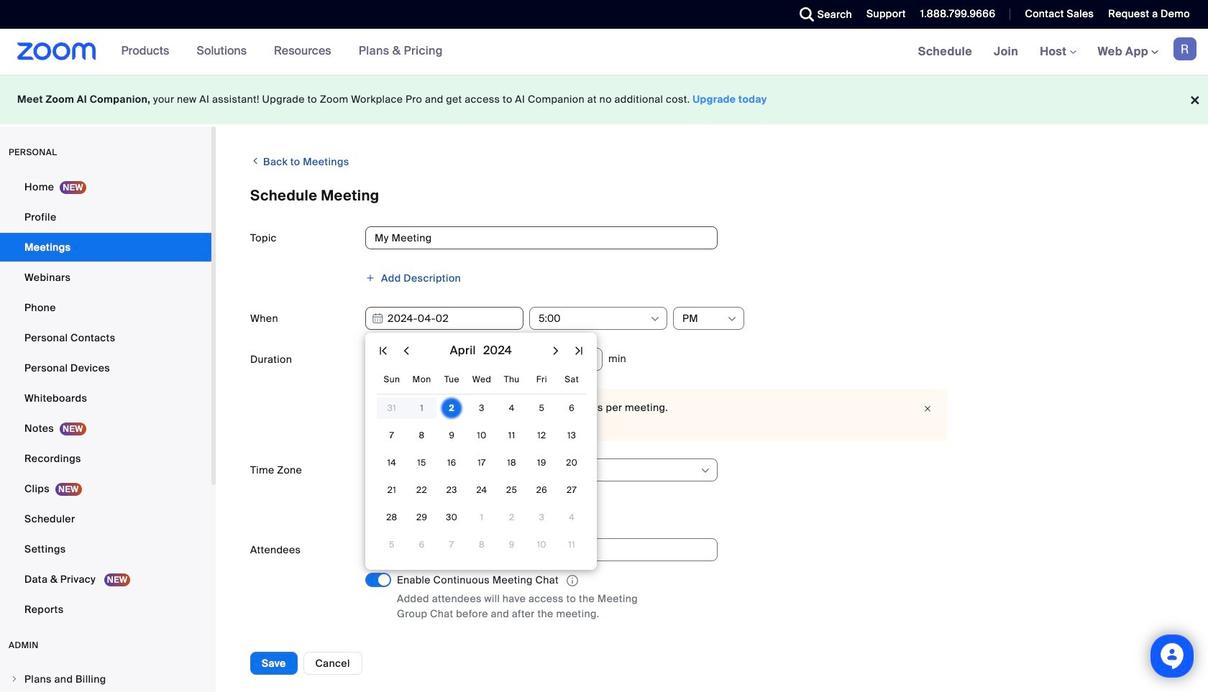 Task type: vqa. For each thing, say whether or not it's contained in the screenshot.
SHOW OPTIONS Icon
yes



Task type: locate. For each thing, give the bounding box(es) containing it.
banner
[[0, 29, 1208, 76]]

next year,april 2025 image
[[570, 342, 588, 360]]

product information navigation
[[110, 29, 454, 75]]

footer
[[0, 75, 1208, 124]]

option group
[[365, 640, 1174, 663]]

add image
[[365, 273, 375, 283]]

2 horizontal spatial show options image
[[726, 314, 738, 325]]

My Meeting text field
[[365, 227, 718, 250]]

application
[[397, 573, 670, 589]]

close image
[[919, 402, 936, 416]]

show options image
[[649, 314, 661, 325], [726, 314, 738, 325], [700, 465, 711, 477]]

choose date text field
[[365, 307, 524, 330]]

previous month,march 2024 image
[[398, 342, 415, 360]]

menu item
[[0, 666, 211, 693]]

personal menu menu
[[0, 173, 211, 626]]



Task type: describe. For each thing, give the bounding box(es) containing it.
select start time text field
[[539, 308, 649, 329]]

meetings navigation
[[907, 29, 1208, 76]]

0 horizontal spatial show options image
[[649, 314, 661, 325]]

zoom logo image
[[17, 42, 96, 60]]

profile picture image
[[1174, 37, 1197, 60]]

previous year,april 2023 image
[[375, 342, 392, 360]]

right image
[[10, 675, 19, 684]]

next month,may 2024 image
[[547, 342, 565, 360]]

Persistent Chat, enter email address,Enter user names or email addresses text field
[[375, 539, 695, 561]]

learn more about enable continuous meeting chat image
[[562, 575, 582, 588]]

1 horizontal spatial show options image
[[700, 465, 711, 477]]

left image
[[250, 154, 261, 168]]



